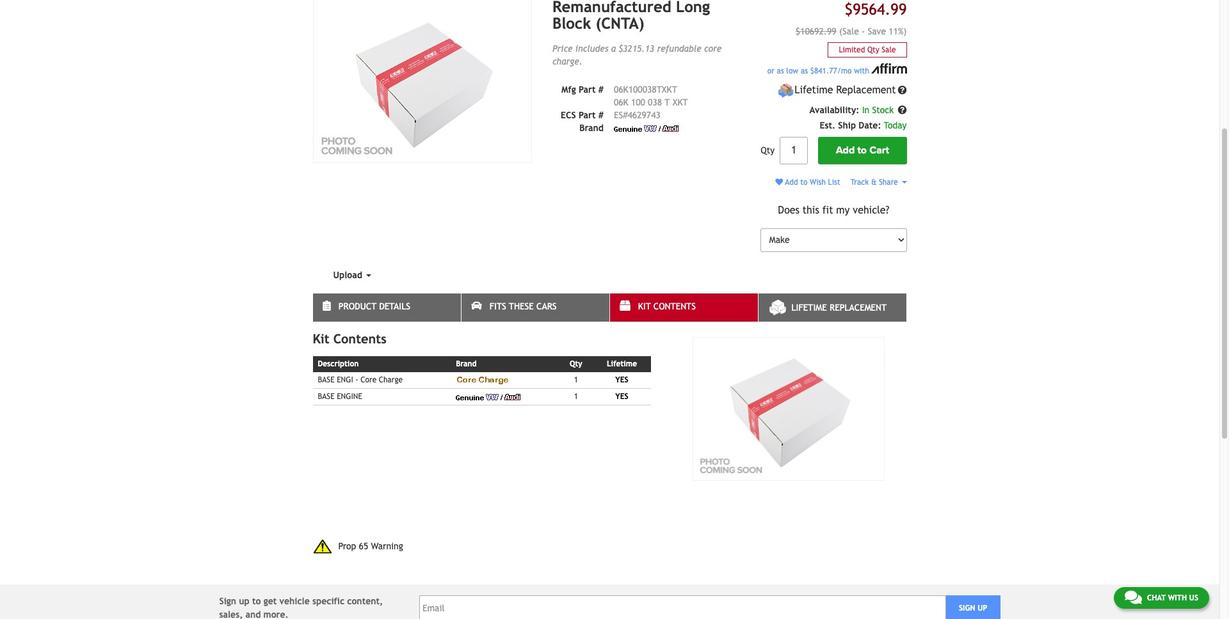 Task type: locate. For each thing, give the bounding box(es) containing it.
add down ship at the right top
[[836, 144, 855, 157]]

2 yes from the top
[[616, 392, 629, 401]]

question circle image for in stock
[[898, 105, 907, 114]]

# left "es#"
[[599, 110, 604, 120]]

prop 65 warning
[[338, 542, 403, 552]]

1 horizontal spatial brand
[[580, 123, 604, 133]]

0 vertical spatial replacement
[[836, 84, 896, 96]]

0 horizontal spatial with
[[854, 67, 869, 76]]

up inside button
[[978, 605, 988, 613]]

2 part from the top
[[579, 110, 596, 120]]

1 vertical spatial lifetime replacement
[[792, 303, 887, 313]]

product details link
[[313, 294, 461, 322]]

1 vertical spatial add
[[785, 178, 798, 187]]

1 vertical spatial -
[[356, 376, 358, 385]]

add inside 'add to cart' button
[[836, 144, 855, 157]]

1 for base engi - core charge
[[574, 376, 578, 385]]

- left save
[[862, 26, 865, 37]]

65
[[359, 542, 368, 552]]

kit
[[638, 301, 651, 312], [313, 331, 330, 346]]

1 vertical spatial qty
[[761, 145, 775, 156]]

to left "wish"
[[801, 178, 808, 187]]

0 horizontal spatial sign
[[219, 597, 236, 607]]

a
[[611, 43, 616, 54]]

brand
[[580, 123, 604, 133], [456, 360, 477, 369]]

0 vertical spatial brand
[[580, 123, 604, 133]]

0 vertical spatial -
[[862, 26, 865, 37]]

to for wish
[[801, 178, 808, 187]]

save
[[868, 26, 886, 37]]

0 vertical spatial 1
[[574, 376, 578, 385]]

get
[[264, 597, 277, 607]]

add for add to wish list
[[785, 178, 798, 187]]

1
[[574, 376, 578, 385], [574, 392, 578, 401]]

1 horizontal spatial sign
[[959, 605, 976, 613]]

base
[[318, 376, 335, 385], [318, 392, 335, 401]]

1 vertical spatial to
[[801, 178, 808, 187]]

0 vertical spatial yes
[[616, 376, 629, 385]]

9564.99
[[853, 0, 907, 18]]

as
[[777, 67, 784, 76], [801, 67, 808, 76]]

1 horizontal spatial to
[[801, 178, 808, 187]]

1 vertical spatial yes
[[616, 392, 629, 401]]

or
[[768, 67, 775, 76]]

(cnta)
[[596, 14, 644, 32]]

0 horizontal spatial up
[[239, 597, 250, 607]]

0 horizontal spatial -
[[356, 376, 358, 385]]

0 horizontal spatial contents
[[333, 331, 387, 346]]

add to cart
[[836, 144, 889, 157]]

replacement
[[836, 84, 896, 96], [830, 303, 887, 313]]

0 vertical spatial with
[[854, 67, 869, 76]]

- for (sale
[[862, 26, 865, 37]]

1 question circle image from the top
[[898, 86, 907, 95]]

to
[[858, 144, 867, 157], [801, 178, 808, 187], [252, 597, 261, 607]]

0 vertical spatial kit contents
[[638, 301, 696, 312]]

1 vertical spatial 1
[[574, 392, 578, 401]]

2 horizontal spatial to
[[858, 144, 867, 157]]

0 horizontal spatial add
[[785, 178, 798, 187]]

1 horizontal spatial contents
[[654, 301, 696, 312]]

to up and
[[252, 597, 261, 607]]

1 horizontal spatial -
[[862, 26, 865, 37]]

charge
[[379, 376, 403, 385]]

2 vertical spatial lifetime
[[607, 360, 637, 369]]

sign up
[[959, 605, 988, 613]]

2 1 from the top
[[574, 392, 578, 401]]

add to wish list
[[783, 178, 841, 187]]

as left $
[[801, 67, 808, 76]]

fits
[[490, 301, 506, 312]]

details
[[379, 301, 411, 312]]

base for base engine
[[318, 392, 335, 401]]

-
[[862, 26, 865, 37], [356, 376, 358, 385]]

brand up corecharge - corporate logo
[[456, 360, 477, 369]]

0 vertical spatial add
[[836, 144, 855, 157]]

product details
[[339, 301, 411, 312]]

as right or
[[777, 67, 784, 76]]

1 vertical spatial base
[[318, 392, 335, 401]]

1 horizontal spatial qty
[[761, 145, 775, 156]]

es# 4629743 brand
[[580, 110, 661, 133]]

or as low as $841.77/mo with  - affirm financing (opens in modal) element
[[761, 66, 907, 77]]

description
[[318, 360, 359, 369]]

list
[[828, 178, 841, 187]]

0 vertical spatial part
[[579, 84, 596, 95]]

sign inside sign up button
[[959, 605, 976, 613]]

specific
[[312, 597, 345, 607]]

(sale
[[839, 26, 859, 37]]

0 horizontal spatial qty
[[570, 360, 582, 369]]

corecharge - corporate logo image
[[456, 377, 510, 385]]

0 horizontal spatial kit contents
[[313, 331, 387, 346]]

limited
[[839, 46, 865, 55]]

lifetime
[[795, 84, 833, 96], [792, 303, 827, 313], [607, 360, 637, 369]]

yes
[[616, 376, 629, 385], [616, 392, 629, 401]]

block
[[553, 14, 591, 32]]

with
[[854, 67, 869, 76], [1168, 594, 1187, 603]]

up inside sign up to get vehicle specific content, sales, and more.
[[239, 597, 250, 607]]

0 vertical spatial contents
[[654, 301, 696, 312]]

1 vertical spatial replacement
[[830, 303, 887, 313]]

$
[[810, 67, 814, 76]]

part right ecs
[[579, 110, 596, 120]]

kit contents link
[[610, 294, 758, 322]]

2 question circle image from the top
[[898, 105, 907, 114]]

up for sign up
[[978, 605, 988, 613]]

2 # from the top
[[599, 110, 604, 120]]

question circle image
[[898, 86, 907, 95], [898, 105, 907, 114]]

1 vertical spatial #
[[599, 110, 604, 120]]

heart image
[[776, 178, 783, 186]]

1 horizontal spatial kit
[[638, 301, 651, 312]]

0 vertical spatial to
[[858, 144, 867, 157]]

2 base from the top
[[318, 392, 335, 401]]

es#4629743 - 06k100038txkt - remanufactured long block (cnta) - price includes a $3215.13 refundable core charge. - genuine volkswagen audi - volkswagen image
[[313, 0, 532, 163]]

sales,
[[219, 610, 243, 620]]

1 horizontal spatial as
[[801, 67, 808, 76]]

genuine volkswagen audi image
[[614, 126, 679, 132]]

fit
[[823, 204, 833, 216]]

chat with us
[[1147, 594, 1199, 603]]

est.
[[820, 120, 836, 130]]

kit contents
[[638, 301, 696, 312], [313, 331, 387, 346]]

does this fit my vehicle?
[[778, 204, 890, 216]]

add
[[836, 144, 855, 157], [785, 178, 798, 187]]

to left cart on the top right of page
[[858, 144, 867, 157]]

None text field
[[780, 137, 808, 164]]

brand down 06k 100 038 t xkt ecs part #
[[580, 123, 604, 133]]

1 horizontal spatial up
[[978, 605, 988, 613]]

lifetime replacement
[[795, 84, 896, 96], [792, 303, 887, 313]]

1 vertical spatial question circle image
[[898, 105, 907, 114]]

sign
[[219, 597, 236, 607], [959, 605, 976, 613]]

0 vertical spatial question circle image
[[898, 86, 907, 95]]

add to cart button
[[818, 137, 907, 164]]

0 vertical spatial kit
[[638, 301, 651, 312]]

0 vertical spatial #
[[599, 84, 604, 95]]

0 horizontal spatial as
[[777, 67, 784, 76]]

1 1 from the top
[[574, 376, 578, 385]]

base left engine
[[318, 392, 335, 401]]

- left core
[[356, 376, 358, 385]]

sign inside sign up to get vehicle specific content, sales, and more.
[[219, 597, 236, 607]]

base engi - core charge
[[318, 376, 403, 385]]

qty
[[868, 46, 880, 55], [761, 145, 775, 156], [570, 360, 582, 369]]

2 as from the left
[[801, 67, 808, 76]]

2 vertical spatial to
[[252, 597, 261, 607]]

track & share button
[[851, 178, 907, 187]]

warning
[[371, 542, 403, 552]]

chat
[[1147, 594, 1166, 603]]

1 yes from the top
[[616, 376, 629, 385]]

1 base from the top
[[318, 376, 335, 385]]

upload
[[333, 270, 365, 280]]

add right the heart icon
[[785, 178, 798, 187]]

availability:
[[810, 105, 860, 115]]

1 vertical spatial part
[[579, 110, 596, 120]]

1 vertical spatial lifetime
[[792, 303, 827, 313]]

part right mfg
[[579, 84, 596, 95]]

with left the us
[[1168, 594, 1187, 603]]

and
[[246, 610, 261, 620]]

# up 06k 100 038 t xkt ecs part #
[[599, 84, 604, 95]]

1 as from the left
[[777, 67, 784, 76]]

#
[[599, 84, 604, 95], [599, 110, 604, 120]]

0 horizontal spatial brand
[[456, 360, 477, 369]]

to inside button
[[858, 144, 867, 157]]

with right /mo
[[854, 67, 869, 76]]

remanufactured
[[553, 0, 672, 15]]

0 vertical spatial lifetime replacement
[[795, 84, 896, 96]]

refundable
[[657, 43, 702, 54]]

sign up button
[[946, 596, 1001, 620]]

1 vertical spatial with
[[1168, 594, 1187, 603]]

0 vertical spatial base
[[318, 376, 335, 385]]

1 vertical spatial kit
[[313, 331, 330, 346]]

core
[[704, 43, 722, 54]]

does
[[778, 204, 800, 216]]

2 horizontal spatial qty
[[868, 46, 880, 55]]

0 horizontal spatial to
[[252, 597, 261, 607]]

base left engi
[[318, 376, 335, 385]]

1 horizontal spatial add
[[836, 144, 855, 157]]



Task type: vqa. For each thing, say whether or not it's contained in the screenshot.
-
yes



Task type: describe. For each thing, give the bounding box(es) containing it.
this product is lifetime replacement eligible image
[[778, 82, 794, 98]]

$10692.99 (sale - save 11%)
[[796, 26, 907, 37]]

upload button
[[313, 262, 392, 288]]

0 vertical spatial lifetime
[[795, 84, 833, 96]]

06k100038txkt
[[614, 84, 677, 95]]

add for add to cart
[[836, 144, 855, 157]]

mfg part #
[[562, 84, 604, 95]]

charge.
[[553, 56, 583, 66]]

includes
[[576, 43, 609, 54]]

genuine volkswagen audi - corporate logo image
[[456, 394, 521, 401]]

up for sign up to get vehicle specific content, sales, and more.
[[239, 597, 250, 607]]

this
[[803, 204, 820, 216]]

1 horizontal spatial kit contents
[[638, 301, 696, 312]]

in
[[862, 105, 870, 115]]

sign up to get vehicle specific content, sales, and more.
[[219, 597, 383, 620]]

841.77
[[814, 67, 837, 76]]

these
[[509, 301, 534, 312]]

1 # from the top
[[599, 84, 604, 95]]

prop
[[338, 542, 356, 552]]

stock
[[872, 105, 894, 115]]

to for cart
[[858, 144, 867, 157]]

placeholder image
[[693, 337, 885, 482]]

fits these cars
[[490, 301, 557, 312]]

1 for base engine
[[574, 392, 578, 401]]

est. ship date: today
[[820, 120, 907, 130]]

1 vertical spatial contents
[[333, 331, 387, 346]]

/mo
[[837, 67, 852, 76]]

brand inside es# 4629743 brand
[[580, 123, 604, 133]]

cars
[[537, 301, 557, 312]]

0 horizontal spatial kit
[[313, 331, 330, 346]]

my
[[836, 204, 850, 216]]

&
[[871, 178, 877, 187]]

content,
[[347, 597, 383, 607]]

more.
[[264, 610, 289, 620]]

0 vertical spatial qty
[[868, 46, 880, 55]]

$3215.13
[[619, 43, 655, 54]]

remanufactured long block (cnta)
[[553, 0, 710, 32]]

long
[[676, 0, 710, 15]]

wish
[[810, 178, 826, 187]]

$10692.99
[[796, 26, 837, 37]]

part inside 06k 100 038 t xkt ecs part #
[[579, 110, 596, 120]]

11%)
[[889, 26, 907, 37]]

prop 65 warning image
[[313, 540, 332, 555]]

core
[[361, 376, 377, 385]]

es#
[[614, 110, 628, 120]]

1 vertical spatial brand
[[456, 360, 477, 369]]

low
[[787, 67, 799, 76]]

yes for base engine
[[616, 392, 629, 401]]

ecs
[[561, 110, 576, 120]]

Email email field
[[419, 596, 946, 620]]

add to wish list link
[[776, 178, 841, 187]]

today
[[884, 120, 907, 130]]

engi
[[337, 376, 353, 385]]

engine
[[337, 392, 362, 401]]

comments image
[[1125, 590, 1142, 606]]

ship
[[838, 120, 856, 130]]

mfg
[[562, 84, 576, 95]]

base for base engi - core charge
[[318, 376, 335, 385]]

vehicle
[[280, 597, 310, 607]]

share
[[879, 178, 898, 187]]

sign for sign up to get vehicle specific content, sales, and more.
[[219, 597, 236, 607]]

4629743
[[628, 110, 661, 120]]

lifetime replacement link
[[758, 294, 906, 322]]

1 part from the top
[[579, 84, 596, 95]]

yes for base engi - core charge
[[616, 376, 629, 385]]

vehicle?
[[853, 204, 890, 216]]

# inside 06k 100 038 t xkt ecs part #
[[599, 110, 604, 120]]

1 horizontal spatial with
[[1168, 594, 1187, 603]]

fits these cars link
[[461, 294, 609, 322]]

06k 100 038 t xkt
[[614, 97, 688, 107]]

product
[[339, 301, 377, 312]]

question circle image for lifetime replacement
[[898, 86, 907, 95]]

us
[[1190, 594, 1199, 603]]

06k 100 038 t xkt ecs part #
[[561, 97, 688, 120]]

2 vertical spatial qty
[[570, 360, 582, 369]]

to inside sign up to get vehicle specific content, sales, and more.
[[252, 597, 261, 607]]

sale
[[882, 46, 896, 55]]

- for engi
[[356, 376, 358, 385]]

1 vertical spatial kit contents
[[313, 331, 387, 346]]

chat with us link
[[1114, 588, 1210, 610]]

track & share
[[851, 178, 901, 187]]

or as low as $ 841.77 /mo with
[[768, 67, 872, 76]]

availability: in stock
[[810, 105, 897, 115]]

limited qty sale
[[839, 46, 896, 55]]

sign for sign up
[[959, 605, 976, 613]]

track
[[851, 178, 869, 187]]

price includes a $3215.13 refundable core charge.
[[553, 43, 722, 66]]

cart
[[870, 144, 889, 157]]

base engine
[[318, 392, 362, 401]]

price
[[553, 43, 573, 54]]

date:
[[859, 120, 881, 130]]



